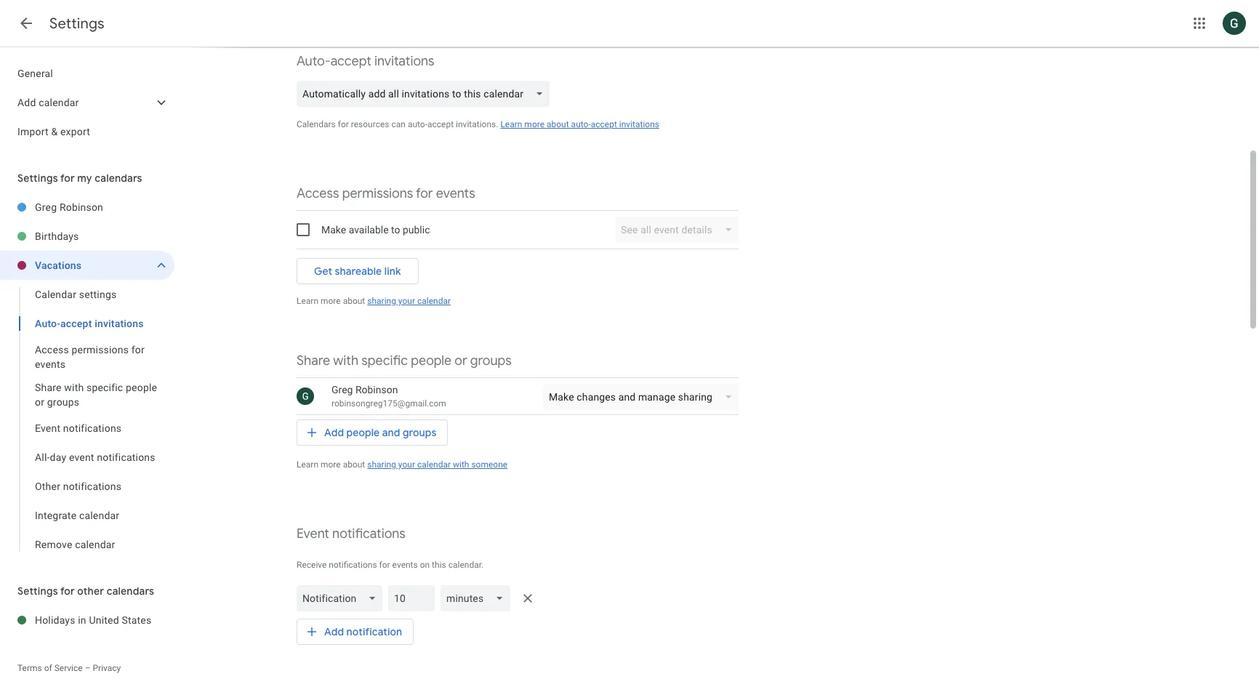 Task type: describe. For each thing, give the bounding box(es) containing it.
0 vertical spatial share with specific people or groups
[[297, 353, 512, 369]]

integrate
[[35, 510, 77, 521]]

calendars
[[297, 119, 336, 129]]

0 vertical spatial about
[[547, 119, 569, 129]]

learn more about sharing your calendar with someone
[[297, 460, 508, 470]]

notifications up "receive notifications for events on this calendar."
[[332, 526, 406, 543]]

settings heading
[[49, 15, 105, 33]]

add people and groups button
[[297, 415, 448, 450]]

greg robinson
[[35, 201, 103, 213]]

calendars for settings for other calendars
[[107, 585, 154, 598]]

notifications right receive
[[329, 560, 377, 570]]

terms of service link
[[17, 663, 83, 674]]

this
[[432, 560, 446, 570]]

sharing for sharing your calendar
[[367, 296, 396, 306]]

get
[[314, 265, 333, 278]]

more for learn more about sharing your calendar
[[321, 296, 341, 306]]

can
[[392, 119, 406, 129]]

make available to public
[[321, 224, 430, 236]]

resources
[[351, 119, 389, 129]]

people inside settings for my calendars tree
[[126, 382, 157, 393]]

birthdays tree item
[[0, 222, 175, 251]]

remove calendar
[[35, 539, 115, 551]]

make
[[321, 224, 346, 236]]

share with specific people or groups inside settings for my calendars tree
[[35, 382, 157, 408]]

greg robinson robinsongreg175@gmail.com
[[332, 384, 446, 409]]

privacy link
[[93, 663, 121, 674]]

0 vertical spatial learn
[[501, 119, 523, 129]]

and
[[382, 426, 400, 439]]

get shareable link
[[314, 265, 401, 278]]

specific inside settings for my calendars tree
[[87, 382, 123, 393]]

receive
[[297, 560, 327, 570]]

settings for settings for my calendars
[[17, 172, 58, 185]]

calendar settings
[[35, 289, 117, 300]]

2 auto- from the left
[[571, 119, 591, 129]]

holidays in united states link
[[35, 606, 175, 635]]

sharing for sharing your calendar with someone
[[367, 460, 396, 470]]

terms
[[17, 663, 42, 674]]

settings for other calendars
[[17, 585, 154, 598]]

add calendar
[[17, 97, 79, 108]]

in
[[78, 615, 86, 626]]

1 horizontal spatial invitations
[[374, 53, 435, 70]]

2 vertical spatial with
[[453, 460, 469, 470]]

calendars for settings for my calendars
[[95, 172, 142, 185]]

shareable
[[335, 265, 382, 278]]

calendar.
[[449, 560, 484, 570]]

export
[[60, 126, 90, 137]]

0 vertical spatial permissions
[[342, 185, 413, 202]]

learn for learn more about sharing your calendar with someone
[[297, 460, 319, 470]]

about for sharing your calendar
[[343, 296, 365, 306]]

sharing your calendar with someone link
[[367, 460, 508, 470]]

terms of service – privacy
[[17, 663, 121, 674]]

other notifications
[[35, 481, 122, 492]]

all-day event notifications
[[35, 452, 155, 463]]

add for add calendar
[[17, 97, 36, 108]]

event notifications inside settings for my calendars tree
[[35, 423, 122, 434]]

to
[[391, 224, 400, 236]]

learn more about auto-accept invitations link
[[501, 119, 660, 129]]

permissions inside access permissions for events
[[72, 344, 129, 356]]

add notification button
[[297, 615, 414, 650]]

service
[[54, 663, 83, 674]]

privacy
[[93, 663, 121, 674]]

on
[[420, 560, 430, 570]]

notifications right event
[[97, 452, 155, 463]]

get shareable link button
[[297, 254, 419, 289]]

day
[[50, 452, 66, 463]]

Minutes in advance for notification number field
[[395, 586, 429, 612]]

notification
[[347, 626, 402, 639]]

about for sharing your calendar with someone
[[343, 460, 365, 470]]

0 vertical spatial groups
[[470, 353, 512, 369]]

robinson for greg robinson
[[60, 201, 103, 213]]

holidays
[[35, 615, 75, 626]]

remove
[[35, 539, 72, 551]]

my
[[77, 172, 92, 185]]

birthdays
[[35, 231, 79, 242]]

1 horizontal spatial access permissions for events
[[297, 185, 475, 202]]

0 vertical spatial with
[[333, 353, 359, 369]]

vacations
[[35, 260, 82, 271]]

event
[[69, 452, 94, 463]]

holidays in united states
[[35, 615, 152, 626]]

&
[[51, 126, 58, 137]]

robinsongreg175@gmail.com
[[332, 399, 446, 409]]

events inside access permissions for events
[[35, 359, 66, 370]]

2 vertical spatial events
[[392, 560, 418, 570]]

integrate calendar
[[35, 510, 119, 521]]

general
[[17, 68, 53, 79]]

calendars for resources can auto-accept invitations. learn more about auto-accept invitations
[[297, 119, 660, 129]]

vacations link
[[35, 251, 148, 280]]

10 minutes before element
[[297, 583, 739, 615]]



Task type: vqa. For each thing, say whether or not it's contained in the screenshot.
6 element
no



Task type: locate. For each thing, give the bounding box(es) containing it.
0 vertical spatial people
[[411, 353, 452, 369]]

auto-accept invitations inside settings for my calendars tree
[[35, 318, 144, 329]]

1 vertical spatial permissions
[[72, 344, 129, 356]]

2 vertical spatial people
[[347, 426, 380, 439]]

share inside settings for my calendars tree
[[35, 382, 62, 393]]

invitations.
[[456, 119, 499, 129]]

1 vertical spatial or
[[35, 396, 44, 408]]

your for sharing your calendar
[[398, 296, 415, 306]]

1 horizontal spatial auto-accept invitations
[[297, 53, 435, 70]]

learn more about sharing your calendar
[[297, 296, 451, 306]]

event up receive
[[297, 526, 329, 543]]

0 vertical spatial events
[[436, 185, 475, 202]]

0 horizontal spatial event
[[35, 423, 61, 434]]

greg for greg robinson
[[35, 201, 57, 213]]

robinson for greg robinson robinsongreg175@gmail.com
[[356, 384, 398, 396]]

calendar for add calendar
[[39, 97, 79, 108]]

add left the and
[[324, 426, 344, 439]]

greg inside tree item
[[35, 201, 57, 213]]

greg robinson tree item
[[0, 193, 175, 222]]

or
[[455, 353, 467, 369], [35, 396, 44, 408]]

groups inside "share with specific people or groups"
[[47, 396, 79, 408]]

robinson up "robinsongreg175@gmail.com"
[[356, 384, 398, 396]]

0 horizontal spatial event notifications
[[35, 423, 122, 434]]

event inside settings for my calendars tree
[[35, 423, 61, 434]]

2 horizontal spatial with
[[453, 460, 469, 470]]

1 vertical spatial event
[[297, 526, 329, 543]]

auto-accept invitations up resources
[[297, 53, 435, 70]]

0 vertical spatial auto-accept invitations
[[297, 53, 435, 70]]

1 vertical spatial access permissions for events
[[35, 344, 145, 370]]

1 your from the top
[[398, 296, 415, 306]]

0 horizontal spatial people
[[126, 382, 157, 393]]

settings for my calendars tree
[[0, 193, 175, 559]]

1 horizontal spatial event
[[297, 526, 329, 543]]

event up all-
[[35, 423, 61, 434]]

more for learn more about sharing your calendar with someone
[[321, 460, 341, 470]]

learn for learn more about sharing your calendar
[[297, 296, 319, 306]]

2 sharing from the top
[[367, 460, 396, 470]]

other
[[35, 481, 60, 492]]

share with specific people or groups
[[297, 353, 512, 369], [35, 382, 157, 408]]

access up make
[[297, 185, 339, 202]]

calendars up states
[[107, 585, 154, 598]]

1 horizontal spatial events
[[392, 560, 418, 570]]

0 horizontal spatial access
[[35, 344, 69, 356]]

add left notification
[[324, 626, 344, 639]]

0 vertical spatial robinson
[[60, 201, 103, 213]]

invitations inside group
[[95, 318, 144, 329]]

0 horizontal spatial events
[[35, 359, 66, 370]]

accept inside settings for my calendars tree
[[60, 318, 92, 329]]

sharing down link
[[367, 296, 396, 306]]

access permissions for events up to
[[297, 185, 475, 202]]

0 horizontal spatial access permissions for events
[[35, 344, 145, 370]]

1 vertical spatial specific
[[87, 382, 123, 393]]

add notification
[[324, 626, 402, 639]]

1 horizontal spatial share with specific people or groups
[[297, 353, 512, 369]]

0 horizontal spatial share with specific people or groups
[[35, 382, 157, 408]]

specific up greg robinson robinsongreg175@gmail.com
[[362, 353, 408, 369]]

settings
[[49, 15, 105, 33], [17, 172, 58, 185], [17, 585, 58, 598]]

2 vertical spatial more
[[321, 460, 341, 470]]

0 horizontal spatial robinson
[[60, 201, 103, 213]]

events down invitations.
[[436, 185, 475, 202]]

0 vertical spatial event
[[35, 423, 61, 434]]

learn down get
[[297, 296, 319, 306]]

specific up all-day event notifications
[[87, 382, 123, 393]]

0 vertical spatial invitations
[[374, 53, 435, 70]]

1 vertical spatial event notifications
[[297, 526, 406, 543]]

0 horizontal spatial specific
[[87, 382, 123, 393]]

1 vertical spatial auto-
[[35, 318, 60, 329]]

2 horizontal spatial groups
[[470, 353, 512, 369]]

group
[[0, 280, 175, 559]]

0 vertical spatial more
[[525, 119, 545, 129]]

link
[[385, 265, 401, 278]]

import
[[17, 126, 49, 137]]

more right invitations.
[[525, 119, 545, 129]]

more down add people and groups button
[[321, 460, 341, 470]]

1 vertical spatial learn
[[297, 296, 319, 306]]

public
[[403, 224, 430, 236]]

1 vertical spatial robinson
[[356, 384, 398, 396]]

add inside add notification button
[[324, 626, 344, 639]]

calendar
[[35, 289, 76, 300]]

more
[[525, 119, 545, 129], [321, 296, 341, 306], [321, 460, 341, 470]]

sharing down add people and groups
[[367, 460, 396, 470]]

events
[[436, 185, 475, 202], [35, 359, 66, 370], [392, 560, 418, 570]]

united
[[89, 615, 119, 626]]

with left someone
[[453, 460, 469, 470]]

notifications
[[63, 423, 122, 434], [97, 452, 155, 463], [63, 481, 122, 492], [332, 526, 406, 543], [329, 560, 377, 570]]

0 vertical spatial auto-
[[297, 53, 331, 70]]

0 horizontal spatial auto-
[[408, 119, 428, 129]]

–
[[85, 663, 91, 674]]

1 vertical spatial share
[[35, 382, 62, 393]]

event
[[35, 423, 61, 434], [297, 526, 329, 543]]

share with specific people or groups up all-day event notifications
[[35, 382, 157, 408]]

vacations tree item
[[0, 251, 175, 280]]

add
[[17, 97, 36, 108], [324, 426, 344, 439], [324, 626, 344, 639]]

specific
[[362, 353, 408, 369], [87, 382, 123, 393]]

with inside settings for my calendars tree
[[64, 382, 84, 393]]

0 vertical spatial settings
[[49, 15, 105, 33]]

0 vertical spatial or
[[455, 353, 467, 369]]

0 vertical spatial greg
[[35, 201, 57, 213]]

robinson down settings for my calendars
[[60, 201, 103, 213]]

with up event
[[64, 382, 84, 393]]

greg inside greg robinson robinsongreg175@gmail.com
[[332, 384, 353, 396]]

0 vertical spatial access permissions for events
[[297, 185, 475, 202]]

1 horizontal spatial access
[[297, 185, 339, 202]]

auto- down calendar
[[35, 318, 60, 329]]

2 horizontal spatial invitations
[[620, 119, 660, 129]]

1 vertical spatial invitations
[[620, 119, 660, 129]]

1 horizontal spatial permissions
[[342, 185, 413, 202]]

learn down add people and groups button
[[297, 460, 319, 470]]

event notifications
[[35, 423, 122, 434], [297, 526, 406, 543]]

1 vertical spatial about
[[343, 296, 365, 306]]

1 horizontal spatial greg
[[332, 384, 353, 396]]

settings for settings
[[49, 15, 105, 33]]

states
[[122, 615, 152, 626]]

0 horizontal spatial share
[[35, 382, 62, 393]]

2 vertical spatial invitations
[[95, 318, 144, 329]]

share
[[297, 353, 330, 369], [35, 382, 62, 393]]

auto- inside group
[[35, 318, 60, 329]]

your for sharing your calendar with someone
[[398, 460, 415, 470]]

about
[[547, 119, 569, 129], [343, 296, 365, 306], [343, 460, 365, 470]]

auto-accept invitations down settings in the left top of the page
[[35, 318, 144, 329]]

1 vertical spatial greg
[[332, 384, 353, 396]]

2 your from the top
[[398, 460, 415, 470]]

0 vertical spatial share
[[297, 353, 330, 369]]

share with specific people or groups up greg robinson robinsongreg175@gmail.com
[[297, 353, 512, 369]]

permissions up make available to public
[[342, 185, 413, 202]]

more down get
[[321, 296, 341, 306]]

your
[[398, 296, 415, 306], [398, 460, 415, 470]]

for
[[338, 119, 349, 129], [60, 172, 75, 185], [416, 185, 433, 202], [132, 344, 145, 356], [379, 560, 390, 570], [60, 585, 75, 598]]

auto- up calendars on the left top of the page
[[297, 53, 331, 70]]

add inside add people and groups button
[[324, 426, 344, 439]]

1 vertical spatial events
[[35, 359, 66, 370]]

group containing calendar settings
[[0, 280, 175, 559]]

1 horizontal spatial event notifications
[[297, 526, 406, 543]]

import & export
[[17, 126, 90, 137]]

1 vertical spatial add
[[324, 426, 344, 439]]

0 vertical spatial event notifications
[[35, 423, 122, 434]]

receive notifications for events on this calendar.
[[297, 560, 484, 570]]

notifications down all-day event notifications
[[63, 481, 122, 492]]

None field
[[297, 81, 556, 107], [297, 586, 389, 612], [441, 586, 516, 612], [297, 81, 556, 107], [297, 586, 389, 612], [441, 586, 516, 612]]

permissions
[[342, 185, 413, 202], [72, 344, 129, 356]]

access down calendar
[[35, 344, 69, 356]]

or inside "share with specific people or groups"
[[35, 396, 44, 408]]

learn
[[501, 119, 523, 129], [297, 296, 319, 306], [297, 460, 319, 470]]

available
[[349, 224, 389, 236]]

notifications up all-day event notifications
[[63, 423, 122, 434]]

robinson
[[60, 201, 103, 213], [356, 384, 398, 396]]

1 sharing from the top
[[367, 296, 396, 306]]

2 vertical spatial groups
[[403, 426, 437, 439]]

greg for greg robinson robinsongreg175@gmail.com
[[332, 384, 353, 396]]

0 horizontal spatial greg
[[35, 201, 57, 213]]

settings
[[79, 289, 117, 300]]

holidays in united states tree item
[[0, 606, 175, 635]]

robinson inside tree item
[[60, 201, 103, 213]]

2 horizontal spatial events
[[436, 185, 475, 202]]

groups
[[470, 353, 512, 369], [47, 396, 79, 408], [403, 426, 437, 439]]

people
[[411, 353, 452, 369], [126, 382, 157, 393], [347, 426, 380, 439]]

2 vertical spatial about
[[343, 460, 365, 470]]

event notifications up "receive notifications for events on this calendar."
[[297, 526, 406, 543]]

with up greg robinson robinsongreg175@gmail.com
[[333, 353, 359, 369]]

access
[[297, 185, 339, 202], [35, 344, 69, 356]]

greg up the birthdays
[[35, 201, 57, 213]]

sharing
[[367, 296, 396, 306], [367, 460, 396, 470]]

0 vertical spatial your
[[398, 296, 415, 306]]

tree containing general
[[0, 59, 175, 146]]

1 horizontal spatial robinson
[[356, 384, 398, 396]]

1 horizontal spatial groups
[[403, 426, 437, 439]]

1 horizontal spatial or
[[455, 353, 467, 369]]

2 vertical spatial add
[[324, 626, 344, 639]]

events left 'on' on the left of page
[[392, 560, 418, 570]]

other
[[77, 585, 104, 598]]

your down the and
[[398, 460, 415, 470]]

event notifications up event
[[35, 423, 122, 434]]

1 vertical spatial settings
[[17, 172, 58, 185]]

settings up greg robinson
[[17, 172, 58, 185]]

1 horizontal spatial auto-
[[297, 53, 331, 70]]

0 horizontal spatial permissions
[[72, 344, 129, 356]]

of
[[44, 663, 52, 674]]

0 horizontal spatial groups
[[47, 396, 79, 408]]

greg
[[35, 201, 57, 213], [332, 384, 353, 396]]

invitations
[[374, 53, 435, 70], [620, 119, 660, 129], [95, 318, 144, 329]]

people inside button
[[347, 426, 380, 439]]

auto-
[[297, 53, 331, 70], [35, 318, 60, 329]]

1 vertical spatial more
[[321, 296, 341, 306]]

calendar for integrate calendar
[[79, 510, 119, 521]]

birthdays link
[[35, 222, 175, 251]]

1 vertical spatial sharing
[[367, 460, 396, 470]]

accept
[[331, 53, 371, 70], [428, 119, 454, 129], [591, 119, 617, 129], [60, 318, 92, 329]]

calendars right my
[[95, 172, 142, 185]]

all-
[[35, 452, 50, 463]]

with
[[333, 353, 359, 369], [64, 382, 84, 393], [453, 460, 469, 470]]

access permissions for events
[[297, 185, 475, 202], [35, 344, 145, 370]]

0 vertical spatial sharing
[[367, 296, 396, 306]]

1 vertical spatial with
[[64, 382, 84, 393]]

add for add people and groups
[[324, 426, 344, 439]]

1 auto- from the left
[[408, 119, 428, 129]]

0 horizontal spatial or
[[35, 396, 44, 408]]

2 vertical spatial learn
[[297, 460, 319, 470]]

1 vertical spatial groups
[[47, 396, 79, 408]]

events down calendar
[[35, 359, 66, 370]]

1 horizontal spatial with
[[333, 353, 359, 369]]

1 vertical spatial access
[[35, 344, 69, 356]]

1 vertical spatial your
[[398, 460, 415, 470]]

someone
[[472, 460, 508, 470]]

for inside access permissions for events
[[132, 344, 145, 356]]

0 horizontal spatial auto-
[[35, 318, 60, 329]]

your down link
[[398, 296, 415, 306]]

0 horizontal spatial auto-accept invitations
[[35, 318, 144, 329]]

calendar for remove calendar
[[75, 539, 115, 551]]

add people and groups
[[324, 426, 437, 439]]

1 vertical spatial people
[[126, 382, 157, 393]]

robinson inside greg robinson robinsongreg175@gmail.com
[[356, 384, 398, 396]]

greg up "robinsongreg175@gmail.com"
[[332, 384, 353, 396]]

1 vertical spatial share with specific people or groups
[[35, 382, 157, 408]]

2 vertical spatial settings
[[17, 585, 58, 598]]

calendar
[[39, 97, 79, 108], [417, 296, 451, 306], [417, 460, 451, 470], [79, 510, 119, 521], [75, 539, 115, 551]]

groups inside button
[[403, 426, 437, 439]]

settings for settings for other calendars
[[17, 585, 58, 598]]

access inside access permissions for events
[[35, 344, 69, 356]]

go back image
[[17, 15, 35, 32]]

add up import
[[17, 97, 36, 108]]

1 horizontal spatial people
[[347, 426, 380, 439]]

2 horizontal spatial people
[[411, 353, 452, 369]]

1 horizontal spatial share
[[297, 353, 330, 369]]

1 vertical spatial auto-accept invitations
[[35, 318, 144, 329]]

0 horizontal spatial with
[[64, 382, 84, 393]]

auto-
[[408, 119, 428, 129], [571, 119, 591, 129]]

auto-accept invitations
[[297, 53, 435, 70], [35, 318, 144, 329]]

0 vertical spatial specific
[[362, 353, 408, 369]]

settings right go back icon
[[49, 15, 105, 33]]

permissions down settings in the left top of the page
[[72, 344, 129, 356]]

learn right invitations.
[[501, 119, 523, 129]]

0 vertical spatial access
[[297, 185, 339, 202]]

access permissions for events down settings in the left top of the page
[[35, 344, 145, 370]]

0 vertical spatial add
[[17, 97, 36, 108]]

sharing your calendar link
[[367, 296, 451, 306]]

settings for my calendars
[[17, 172, 142, 185]]

add for add notification
[[324, 626, 344, 639]]

access permissions for events inside settings for my calendars tree
[[35, 344, 145, 370]]

tree
[[0, 59, 175, 146]]

settings up holidays
[[17, 585, 58, 598]]



